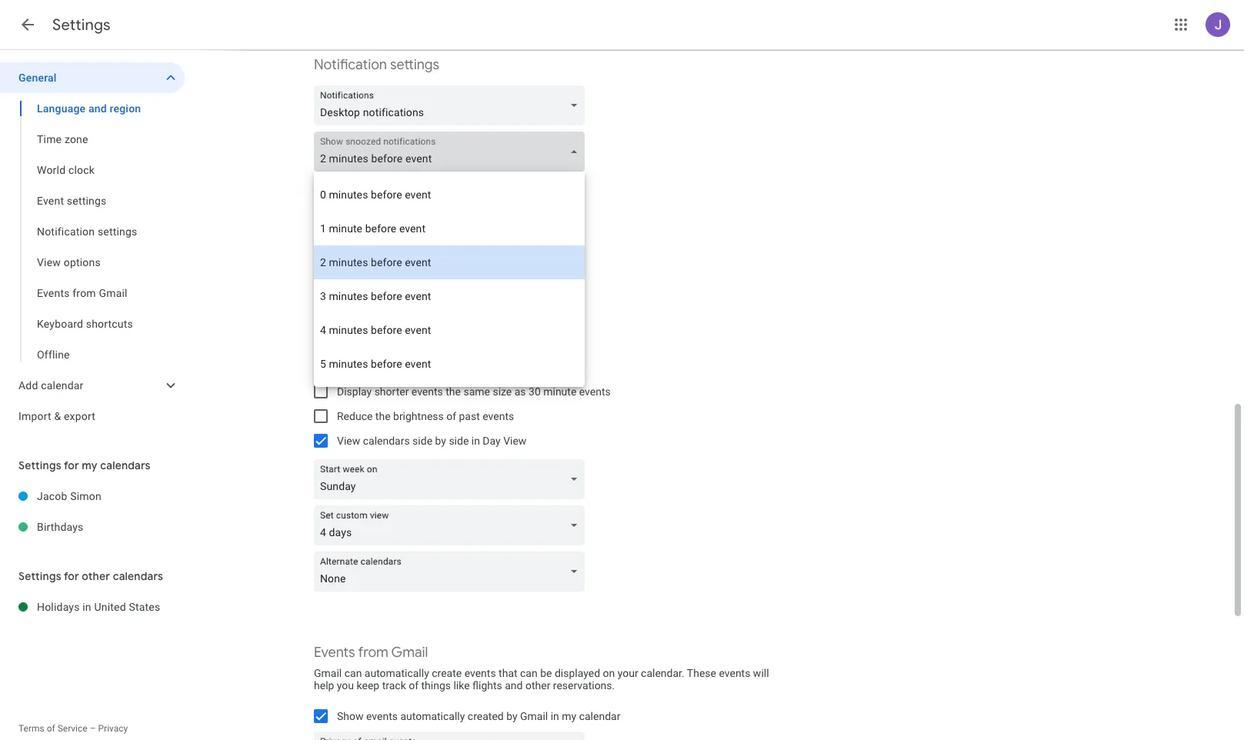 Task type: describe. For each thing, give the bounding box(es) containing it.
time
[[37, 133, 62, 145]]

import
[[18, 410, 51, 423]]

like
[[454, 680, 470, 692]]

events left will
[[719, 667, 751, 680]]

1 vertical spatial automatically
[[401, 711, 465, 723]]

language and region
[[37, 102, 141, 115]]

events from gmail gmail can automatically create events that can be displayed on your calendar. these events will help you keep track of things like flights and other reservations.
[[314, 644, 769, 692]]

keep
[[357, 680, 380, 692]]

1 minute before event option
[[314, 212, 585, 246]]

time zone
[[37, 133, 88, 145]]

1 horizontal spatial calendar
[[579, 711, 621, 723]]

numbers
[[394, 361, 436, 373]]

"maybe"
[[542, 209, 581, 221]]

your
[[618, 667, 639, 680]]

1 side from the left
[[413, 435, 433, 447]]

show events automatically created by gmail in my calendar
[[337, 711, 621, 723]]

birthdays tree item
[[0, 512, 185, 543]]

–
[[90, 724, 96, 734]]

automatically inside events from gmail gmail can automatically create events that can be displayed on your calendar. these events will help you keep track of things like flights and other reservations.
[[365, 667, 429, 680]]

keyboard shortcuts
[[37, 318, 133, 330]]

notification inside group
[[37, 226, 95, 238]]

play notification sounds
[[337, 184, 452, 196]]

1 horizontal spatial the
[[446, 386, 461, 398]]

0 horizontal spatial by
[[435, 435, 446, 447]]

2 horizontal spatial in
[[551, 711, 560, 723]]

service
[[57, 724, 88, 734]]

for for my
[[64, 459, 79, 473]]

show weekends
[[337, 312, 415, 324]]

show snoozed notifications list box
[[314, 172, 585, 387]]

that
[[499, 667, 518, 680]]

1 horizontal spatial in
[[472, 435, 480, 447]]

show declined events
[[337, 336, 441, 349]]

be
[[541, 667, 552, 680]]

view calendars side by side in day view
[[337, 435, 527, 447]]

display shorter events the same size as 30 minute events
[[337, 386, 611, 398]]

notify
[[337, 209, 366, 221]]

events for events from gmail gmail can automatically create events that can be displayed on your calendar. these events will help you keep track of things like flights and other reservations.
[[314, 644, 355, 662]]

0 minutes before event option
[[314, 178, 585, 212]]

2 vertical spatial settings
[[98, 226, 137, 238]]

0 vertical spatial my
[[82, 459, 98, 473]]

united
[[94, 601, 126, 614]]

add
[[18, 380, 38, 392]]

week
[[366, 361, 391, 373]]

0 horizontal spatial other
[[82, 570, 110, 584]]

me
[[369, 209, 384, 221]]

event
[[37, 195, 64, 207]]

settings for my calendars tree
[[0, 481, 185, 543]]

or
[[529, 209, 539, 221]]

calendar.
[[641, 667, 685, 680]]

notification settings inside group
[[37, 226, 137, 238]]

flights
[[473, 680, 503, 692]]

0 vertical spatial calendars
[[363, 435, 410, 447]]

offline
[[37, 349, 70, 361]]

notify me only if i have responded "yes" or "maybe"
[[337, 209, 581, 221]]

calendars for settings for my calendars
[[100, 459, 151, 473]]

0 vertical spatial settings
[[390, 56, 440, 74]]

add calendar
[[18, 380, 84, 392]]

holidays in united states link
[[37, 592, 185, 623]]

other inside events from gmail gmail can automatically create events that can be displayed on your calendar. these events will help you keep track of things like flights and other reservations.
[[526, 680, 551, 692]]

of inside events from gmail gmail can automatically create events that can be displayed on your calendar. these events will help you keep track of things like flights and other reservations.
[[409, 680, 419, 692]]

settings for my calendars
[[18, 459, 151, 473]]

events up reduce the brightness of past events
[[412, 386, 443, 398]]

settings heading
[[52, 15, 111, 35]]

show week numbers
[[337, 361, 436, 373]]

display
[[337, 386, 372, 398]]

privacy link
[[98, 724, 128, 734]]

1 horizontal spatial options
[[347, 279, 394, 297]]

tree containing general
[[0, 62, 185, 432]]

1 horizontal spatial notification settings
[[314, 56, 440, 74]]

1 vertical spatial the
[[376, 410, 391, 423]]

displayed
[[555, 667, 600, 680]]

view right day
[[504, 435, 527, 447]]

5 minutes before event option
[[314, 347, 585, 381]]

view up show weekends
[[314, 279, 344, 297]]

size
[[493, 386, 512, 398]]

0 vertical spatial of
[[447, 410, 457, 423]]

1 horizontal spatial view options
[[314, 279, 394, 297]]

zone
[[65, 133, 88, 145]]

view down reduce
[[337, 435, 360, 447]]

reservations.
[[553, 680, 615, 692]]

created
[[468, 711, 504, 723]]

2 side from the left
[[449, 435, 469, 447]]

&
[[54, 410, 61, 423]]

2 minutes before event option
[[314, 246, 585, 279]]

help
[[314, 680, 334, 692]]

if
[[409, 209, 415, 221]]

simon
[[70, 490, 102, 503]]

0 vertical spatial calendar
[[41, 380, 84, 392]]

declined
[[366, 336, 407, 349]]

calendars for settings for other calendars
[[113, 570, 163, 584]]

gmail inside group
[[99, 287, 128, 299]]

world clock
[[37, 164, 95, 176]]

shortcuts
[[86, 318, 133, 330]]

events right minute at the bottom left of page
[[579, 386, 611, 398]]

holidays in united states
[[37, 601, 160, 614]]

events down size on the left bottom of page
[[483, 410, 514, 423]]

show for show declined events
[[337, 336, 364, 349]]

minute
[[544, 386, 577, 398]]

settings for other calendars
[[18, 570, 163, 584]]

jacob
[[37, 490, 67, 503]]

reduce
[[337, 410, 373, 423]]

past
[[459, 410, 480, 423]]



Task type: locate. For each thing, give the bounding box(es) containing it.
the
[[446, 386, 461, 398], [376, 410, 391, 423]]

by right created
[[507, 711, 518, 723]]

view options up events from gmail
[[37, 256, 101, 269]]

1 vertical spatial settings
[[18, 459, 61, 473]]

3 show from the top
[[337, 361, 364, 373]]

in left day
[[472, 435, 480, 447]]

create
[[432, 667, 462, 680]]

holidays
[[37, 601, 80, 614]]

0 vertical spatial events
[[37, 287, 70, 299]]

show up display
[[337, 361, 364, 373]]

events down track
[[366, 711, 398, 723]]

calendar down reservations.
[[579, 711, 621, 723]]

from for events from gmail gmail can automatically create events that can be displayed on your calendar. these events will help you keep track of things like flights and other reservations.
[[358, 644, 389, 662]]

1 vertical spatial for
[[64, 570, 79, 584]]

1 vertical spatial of
[[409, 680, 419, 692]]

these
[[687, 667, 717, 680]]

language
[[37, 102, 86, 115]]

1 horizontal spatial of
[[409, 680, 419, 692]]

events
[[37, 287, 70, 299], [314, 644, 355, 662]]

brightness
[[393, 410, 444, 423]]

and right flights
[[505, 680, 523, 692]]

keyboard
[[37, 318, 83, 330]]

0 horizontal spatial the
[[376, 410, 391, 423]]

1 for from the top
[[64, 459, 79, 473]]

1 horizontal spatial by
[[507, 711, 518, 723]]

my
[[82, 459, 98, 473], [562, 711, 577, 723]]

can
[[345, 667, 362, 680], [520, 667, 538, 680]]

in
[[472, 435, 480, 447], [83, 601, 91, 614], [551, 711, 560, 723]]

by
[[435, 435, 446, 447], [507, 711, 518, 723]]

things
[[421, 680, 451, 692]]

calendars up states
[[113, 570, 163, 584]]

0 horizontal spatial can
[[345, 667, 362, 680]]

events inside group
[[37, 287, 70, 299]]

view inside group
[[37, 256, 61, 269]]

1 vertical spatial view options
[[314, 279, 394, 297]]

side down reduce the brightness of past events
[[413, 435, 433, 447]]

settings for settings for my calendars
[[18, 459, 61, 473]]

0 vertical spatial the
[[446, 386, 461, 398]]

2 vertical spatial calendars
[[113, 570, 163, 584]]

1 vertical spatial by
[[507, 711, 518, 723]]

0 horizontal spatial notification settings
[[37, 226, 137, 238]]

event settings
[[37, 195, 107, 207]]

birthdays link
[[37, 512, 185, 543]]

region
[[110, 102, 141, 115]]

go back image
[[18, 15, 37, 34]]

calendar
[[41, 380, 84, 392], [579, 711, 621, 723]]

by down reduce the brightness of past events
[[435, 435, 446, 447]]

side down past
[[449, 435, 469, 447]]

0 vertical spatial view options
[[37, 256, 101, 269]]

1 horizontal spatial and
[[505, 680, 523, 692]]

show
[[337, 312, 364, 324], [337, 336, 364, 349], [337, 361, 364, 373], [337, 711, 364, 723]]

group
[[0, 93, 185, 370]]

world
[[37, 164, 66, 176]]

jacob simon tree item
[[0, 481, 185, 512]]

4 minutes before event option
[[314, 313, 585, 347]]

of left past
[[447, 410, 457, 423]]

view options inside group
[[37, 256, 101, 269]]

import & export
[[18, 410, 96, 423]]

shorter
[[375, 386, 409, 398]]

show left weekends
[[337, 312, 364, 324]]

have
[[424, 209, 446, 221]]

my down reservations.
[[562, 711, 577, 723]]

1 vertical spatial calendars
[[100, 459, 151, 473]]

for for other
[[64, 570, 79, 584]]

from
[[73, 287, 96, 299], [358, 644, 389, 662]]

1 vertical spatial settings
[[67, 195, 107, 207]]

show down you
[[337, 711, 364, 723]]

i
[[418, 209, 421, 221]]

show for show week numbers
[[337, 361, 364, 373]]

from up keep
[[358, 644, 389, 662]]

on
[[603, 667, 615, 680]]

0 horizontal spatial side
[[413, 435, 433, 447]]

can right help
[[345, 667, 362, 680]]

gmail up shortcuts
[[99, 287, 128, 299]]

notification settings
[[314, 56, 440, 74], [37, 226, 137, 238]]

terms
[[18, 724, 44, 734]]

1 horizontal spatial can
[[520, 667, 538, 680]]

weekends
[[366, 312, 415, 324]]

events from gmail
[[37, 287, 128, 299]]

0 horizontal spatial notification
[[37, 226, 95, 238]]

0 horizontal spatial view options
[[37, 256, 101, 269]]

1 show from the top
[[337, 312, 364, 324]]

events for events from gmail
[[37, 287, 70, 299]]

jacob simon
[[37, 490, 102, 503]]

3 minutes before event option
[[314, 279, 585, 313]]

show for show events automatically created by gmail in my calendar
[[337, 711, 364, 723]]

day
[[483, 435, 501, 447]]

view up events from gmail
[[37, 256, 61, 269]]

birthdays
[[37, 521, 84, 533]]

in left the united
[[83, 601, 91, 614]]

the down shorter
[[376, 410, 391, 423]]

view
[[37, 256, 61, 269], [314, 279, 344, 297], [337, 435, 360, 447], [504, 435, 527, 447]]

in inside "tree item"
[[83, 601, 91, 614]]

None field
[[314, 85, 591, 125], [314, 132, 591, 172], [314, 460, 591, 500], [314, 506, 591, 546], [314, 552, 591, 592], [314, 85, 591, 125], [314, 132, 591, 172], [314, 460, 591, 500], [314, 506, 591, 546], [314, 552, 591, 592]]

1 horizontal spatial other
[[526, 680, 551, 692]]

0 vertical spatial settings
[[52, 15, 111, 35]]

events up keyboard
[[37, 287, 70, 299]]

0 vertical spatial automatically
[[365, 667, 429, 680]]

as
[[515, 386, 526, 398]]

for
[[64, 459, 79, 473], [64, 570, 79, 584]]

0 horizontal spatial events
[[37, 287, 70, 299]]

will
[[754, 667, 769, 680]]

2 vertical spatial in
[[551, 711, 560, 723]]

2 can from the left
[[520, 667, 538, 680]]

in down reservations.
[[551, 711, 560, 723]]

1 vertical spatial other
[[526, 680, 551, 692]]

settings right go back image
[[52, 15, 111, 35]]

events left that
[[465, 667, 496, 680]]

0 vertical spatial other
[[82, 570, 110, 584]]

0 horizontal spatial in
[[83, 601, 91, 614]]

0 vertical spatial from
[[73, 287, 96, 299]]

only
[[386, 209, 406, 221]]

and inside events from gmail gmail can automatically create events that can be displayed on your calendar. these events will help you keep track of things like flights and other reservations.
[[505, 680, 523, 692]]

reduce the brightness of past events
[[337, 410, 514, 423]]

show for show weekends
[[337, 312, 364, 324]]

1 horizontal spatial my
[[562, 711, 577, 723]]

view options
[[37, 256, 101, 269], [314, 279, 394, 297]]

"yes"
[[502, 209, 527, 221]]

notification
[[360, 184, 414, 196]]

1 vertical spatial from
[[358, 644, 389, 662]]

and
[[88, 102, 107, 115], [505, 680, 523, 692]]

1 horizontal spatial notification
[[314, 56, 387, 74]]

2 vertical spatial of
[[47, 724, 55, 734]]

for up jacob simon
[[64, 459, 79, 473]]

1 can from the left
[[345, 667, 362, 680]]

4 show from the top
[[337, 711, 364, 723]]

states
[[129, 601, 160, 614]]

clock
[[68, 164, 95, 176]]

from for events from gmail
[[73, 287, 96, 299]]

0 horizontal spatial of
[[47, 724, 55, 734]]

0 horizontal spatial and
[[88, 102, 107, 115]]

events inside events from gmail gmail can automatically create events that can be displayed on your calendar. these events will help you keep track of things like flights and other reservations.
[[314, 644, 355, 662]]

1 vertical spatial notification
[[37, 226, 95, 238]]

the left same
[[446, 386, 461, 398]]

group containing language and region
[[0, 93, 185, 370]]

you
[[337, 680, 354, 692]]

1 vertical spatial my
[[562, 711, 577, 723]]

events up help
[[314, 644, 355, 662]]

other
[[82, 570, 110, 584], [526, 680, 551, 692]]

events up numbers
[[409, 336, 441, 349]]

terms of service link
[[18, 724, 88, 734]]

1 horizontal spatial events
[[314, 644, 355, 662]]

2 for from the top
[[64, 570, 79, 584]]

and inside group
[[88, 102, 107, 115]]

view options up show weekends
[[314, 279, 394, 297]]

from up keyboard shortcuts
[[73, 287, 96, 299]]

2 horizontal spatial of
[[447, 410, 457, 423]]

sounds
[[417, 184, 452, 196]]

privacy
[[98, 724, 128, 734]]

calendars down reduce
[[363, 435, 410, 447]]

settings up jacob
[[18, 459, 61, 473]]

0 horizontal spatial from
[[73, 287, 96, 299]]

options
[[64, 256, 101, 269], [347, 279, 394, 297]]

gmail
[[99, 287, 128, 299], [392, 644, 428, 662], [314, 667, 342, 680], [520, 711, 548, 723]]

my up 'jacob simon' tree item
[[82, 459, 98, 473]]

0 horizontal spatial options
[[64, 256, 101, 269]]

gmail up track
[[392, 644, 428, 662]]

0 vertical spatial by
[[435, 435, 446, 447]]

0 horizontal spatial calendar
[[41, 380, 84, 392]]

gmail left keep
[[314, 667, 342, 680]]

options up events from gmail
[[64, 256, 101, 269]]

0 horizontal spatial my
[[82, 459, 98, 473]]

holidays in united states tree item
[[0, 592, 185, 623]]

and left region
[[88, 102, 107, 115]]

0 vertical spatial in
[[472, 435, 480, 447]]

gmail down be at bottom left
[[520, 711, 548, 723]]

same
[[464, 386, 490, 398]]

general
[[18, 72, 57, 84]]

events
[[409, 336, 441, 349], [412, 386, 443, 398], [579, 386, 611, 398], [483, 410, 514, 423], [465, 667, 496, 680], [719, 667, 751, 680], [366, 711, 398, 723]]

for up holidays
[[64, 570, 79, 584]]

0 vertical spatial and
[[88, 102, 107, 115]]

of right track
[[409, 680, 419, 692]]

2 vertical spatial settings
[[18, 570, 61, 584]]

30
[[529, 386, 541, 398]]

other up "holidays in united states"
[[82, 570, 110, 584]]

1 vertical spatial options
[[347, 279, 394, 297]]

automatically left the create
[[365, 667, 429, 680]]

terms of service – privacy
[[18, 724, 128, 734]]

1 vertical spatial notification settings
[[37, 226, 137, 238]]

general tree item
[[0, 62, 185, 93]]

options up show weekends
[[347, 279, 394, 297]]

settings for settings for other calendars
[[18, 570, 61, 584]]

of right terms
[[47, 724, 55, 734]]

calendar up &
[[41, 380, 84, 392]]

1 vertical spatial calendar
[[579, 711, 621, 723]]

0 vertical spatial for
[[64, 459, 79, 473]]

1 vertical spatial events
[[314, 644, 355, 662]]

2 show from the top
[[337, 336, 364, 349]]

play
[[337, 184, 357, 196]]

export
[[64, 410, 96, 423]]

0 vertical spatial notification
[[314, 56, 387, 74]]

track
[[382, 680, 406, 692]]

show down show weekends
[[337, 336, 364, 349]]

calendars
[[363, 435, 410, 447], [100, 459, 151, 473], [113, 570, 163, 584]]

responded
[[449, 209, 500, 221]]

0 vertical spatial options
[[64, 256, 101, 269]]

other right that
[[526, 680, 551, 692]]

settings up holidays
[[18, 570, 61, 584]]

0 vertical spatial notification settings
[[314, 56, 440, 74]]

of
[[447, 410, 457, 423], [409, 680, 419, 692], [47, 724, 55, 734]]

from inside events from gmail gmail can automatically create events that can be displayed on your calendar. these events will help you keep track of things like flights and other reservations.
[[358, 644, 389, 662]]

1 vertical spatial in
[[83, 601, 91, 614]]

automatically down things
[[401, 711, 465, 723]]

1 vertical spatial and
[[505, 680, 523, 692]]

1 horizontal spatial from
[[358, 644, 389, 662]]

can left be at bottom left
[[520, 667, 538, 680]]

1 horizontal spatial side
[[449, 435, 469, 447]]

from inside group
[[73, 287, 96, 299]]

notification
[[314, 56, 387, 74], [37, 226, 95, 238]]

calendars up 'jacob simon' tree item
[[100, 459, 151, 473]]

tree
[[0, 62, 185, 432]]

settings for settings
[[52, 15, 111, 35]]



Task type: vqa. For each thing, say whether or not it's contained in the screenshot.
These
yes



